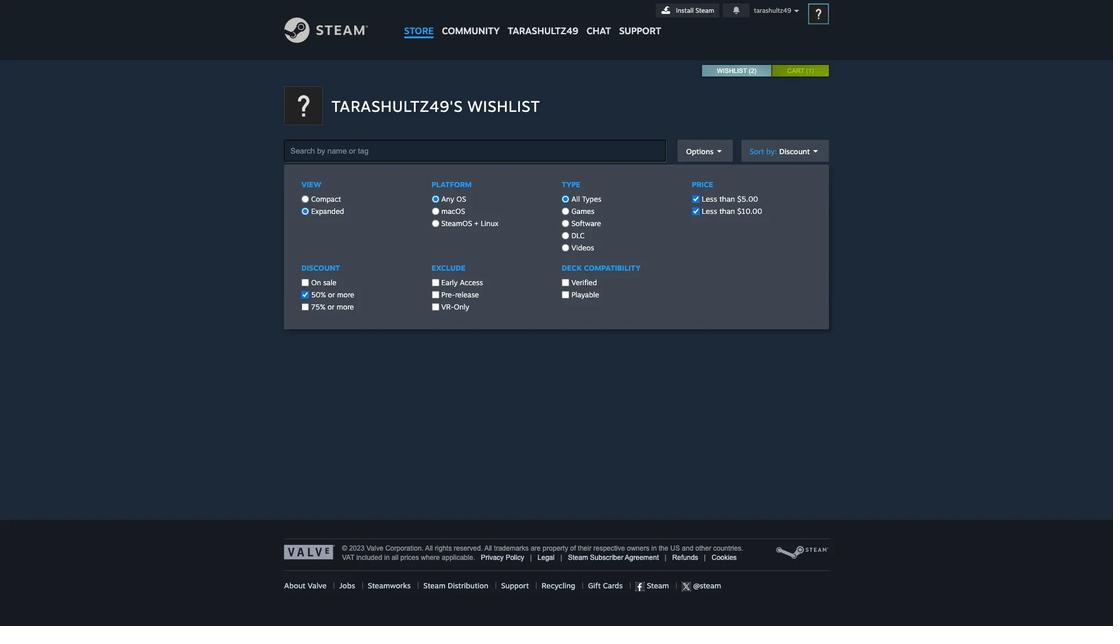 Task type: locate. For each thing, give the bounding box(es) containing it.
( right wishlist
[[749, 67, 751, 74]]

of
[[570, 545, 576, 553]]

positive
[[581, 232, 608, 240]]

all types
[[570, 195, 602, 204]]

deck
[[562, 263, 582, 273]]

third-person shooter
[[544, 278, 606, 287]]

1 vertical spatial discount
[[302, 263, 340, 273]]

or up 75% or more
[[328, 291, 335, 299]]

@steam
[[691, 581, 722, 591]]

0 vertical spatial valve
[[367, 545, 384, 553]]

50% right discount:
[[524, 177, 539, 187]]

any
[[442, 195, 455, 204]]

1 horizontal spatial valve software image
[[776, 545, 829, 560]]

than down less than $5.00
[[720, 207, 735, 216]]

1 horizontal spatial in
[[652, 545, 657, 553]]

2 vertical spatial or
[[328, 303, 335, 311]]

0 horizontal spatial (
[[749, 67, 751, 74]]

wishlist
[[717, 67, 747, 74]]

distribution
[[448, 581, 489, 591]]

or for 75% or more
[[328, 303, 335, 311]]

| down other
[[704, 554, 706, 562]]

view
[[302, 180, 321, 189]]

less left "platform"
[[408, 177, 423, 187]]

0 vertical spatial tarashultz49
[[754, 6, 792, 15]]

( for 1
[[807, 67, 809, 74]]

( for 2
[[749, 67, 751, 74]]

price: less than $5.00
[[288, 177, 366, 187]]

chat
[[587, 25, 611, 37]]

2 ) from the left
[[812, 67, 814, 74]]

0 horizontal spatial $10.00
[[443, 177, 468, 187]]

us
[[671, 545, 680, 553]]

2023
[[349, 545, 365, 553]]

) for 1
[[812, 67, 814, 74]]

1 horizontal spatial )
[[812, 67, 814, 74]]

access
[[460, 278, 483, 287]]

refunds link
[[673, 554, 699, 562]]

0 vertical spatial or
[[541, 177, 549, 187]]

discount:  50% or more
[[489, 177, 569, 187]]

0 horizontal spatial in
[[384, 554, 390, 562]]

all up where
[[425, 545, 433, 553]]

valve right about
[[308, 581, 327, 591]]

$10.00 down less than $5.00
[[738, 207, 763, 216]]

cart
[[788, 67, 805, 74]]

None checkbox
[[692, 195, 700, 203], [562, 291, 570, 299], [302, 303, 309, 311], [692, 195, 700, 203], [562, 291, 570, 299], [302, 303, 309, 311]]

compact
[[309, 195, 341, 204]]

all
[[572, 195, 580, 204], [425, 545, 433, 553], [485, 545, 492, 553]]

0 horizontal spatial valve software image
[[284, 545, 335, 560]]

or left type
[[541, 177, 549, 187]]

vr-
[[442, 303, 454, 311]]

50% up 75%
[[311, 291, 326, 299]]

9,
[[568, 241, 573, 249]]

or for 50% or more
[[328, 291, 335, 299]]

1 price: from the left
[[288, 177, 307, 187]]

steam down where
[[424, 581, 446, 591]]

in left the all
[[384, 554, 390, 562]]

price:
[[288, 177, 307, 187], [387, 177, 406, 187]]

0 vertical spatial 50%
[[524, 177, 539, 187]]

1 ) from the left
[[755, 67, 757, 74]]

store
[[404, 25, 434, 37]]

1 vertical spatial $5.00
[[738, 194, 758, 204]]

cards
[[603, 581, 623, 591]]

recycling link
[[542, 581, 576, 591]]

0 horizontal spatial 50%
[[311, 291, 326, 299]]

) right cart on the right top of page
[[812, 67, 814, 74]]

1 ( from the left
[[749, 67, 751, 74]]

0 vertical spatial $5.00
[[345, 177, 366, 187]]

0 horizontal spatial )
[[755, 67, 757, 74]]

in left the
[[652, 545, 657, 553]]

on
[[311, 278, 321, 287]]

1 vertical spatial 50%
[[311, 291, 326, 299]]

prices
[[401, 554, 419, 562]]

0 horizontal spatial discount
[[302, 263, 340, 273]]

cookies link
[[712, 554, 737, 562]]

| right support link
[[536, 581, 538, 591]]

$5.00 right view
[[345, 177, 366, 187]]

discount up on sale
[[302, 263, 340, 273]]

steam down of
[[568, 554, 588, 562]]

0 horizontal spatial price:
[[288, 177, 307, 187]]

1 vertical spatial or
[[328, 291, 335, 299]]

2 ( from the left
[[807, 67, 809, 74]]

$5.00 up less than $10.00
[[738, 194, 758, 204]]

type
[[562, 180, 581, 189]]

price: for price: less than $5.00
[[288, 177, 307, 187]]

gift
[[588, 581, 601, 591]]

exclude
[[432, 263, 466, 273]]

mostly positive sep 9, 2019
[[555, 232, 608, 249]]

steam right "install"
[[696, 6, 715, 15]]

1
[[809, 67, 812, 74]]

privacy
[[481, 554, 504, 562]]

1 vertical spatial more
[[337, 291, 355, 299]]

( right cart on the right top of page
[[807, 67, 809, 74]]

None radio
[[302, 208, 309, 215], [562, 208, 570, 215], [432, 220, 439, 227], [562, 232, 570, 240], [302, 208, 309, 215], [562, 208, 570, 215], [432, 220, 439, 227], [562, 232, 570, 240]]

early access
[[439, 278, 483, 287]]

or down 50% or more
[[328, 303, 335, 311]]

gift cards link
[[588, 581, 623, 591]]

on sale
[[309, 278, 337, 287]]

about
[[284, 581, 306, 591]]

2
[[751, 67, 755, 74]]

platform
[[432, 180, 472, 189]]

$10.00 up any os
[[443, 177, 468, 187]]

third-
[[544, 278, 561, 287]]

1 vertical spatial $10.00
[[738, 207, 763, 216]]

) right wishlist
[[755, 67, 757, 74]]

5
[[512, 206, 520, 222]]

steam subscriber agreement link
[[568, 554, 659, 562]]

1 horizontal spatial valve
[[367, 545, 384, 553]]

sort by: discount
[[750, 146, 810, 156]]

0 vertical spatial in
[[652, 545, 657, 553]]

2 vertical spatial more
[[337, 303, 354, 311]]

sep
[[555, 241, 566, 249]]

are
[[531, 545, 541, 553]]

(
[[749, 67, 751, 74], [807, 67, 809, 74]]

0 horizontal spatial valve
[[308, 581, 327, 591]]

steam inside © 2023 valve corporation.  all rights reserved.  all trademarks are property of their respective owners in the us and other countries. vat included in all prices where applicable. privacy policy | legal | steam subscriber agreement | refunds | cookies
[[568, 554, 588, 562]]

$10.00
[[443, 177, 468, 187], [738, 207, 763, 216]]

1 horizontal spatial tarashultz49
[[754, 6, 792, 15]]

steam down agreement
[[645, 581, 669, 591]]

chat link
[[583, 0, 615, 39]]

1 horizontal spatial (
[[807, 67, 809, 74]]

| left gift
[[582, 581, 584, 591]]

than up less than $10.00
[[720, 194, 735, 204]]

valve software image
[[284, 545, 335, 560], [776, 545, 829, 560]]

more for 75% or more
[[337, 303, 354, 311]]

1 horizontal spatial discount
[[780, 146, 810, 156]]

support
[[501, 581, 529, 591]]

install steam link
[[656, 3, 720, 17]]

50%
[[524, 177, 539, 187], [311, 291, 326, 299]]

steam inside "link"
[[645, 581, 669, 591]]

countries.
[[714, 545, 744, 553]]

1 horizontal spatial price:
[[387, 177, 406, 187]]

release
[[455, 291, 479, 299]]

2 price: from the left
[[387, 177, 406, 187]]

less than $10.00
[[702, 207, 763, 216]]

mostly
[[555, 232, 579, 240]]

software
[[570, 219, 601, 228]]

discount right by:
[[780, 146, 810, 156]]

0 vertical spatial $10.00
[[443, 177, 468, 187]]

applicable.
[[442, 554, 475, 562]]

1 horizontal spatial $10.00
[[738, 207, 763, 216]]

early
[[442, 278, 458, 287]]

all up games
[[572, 195, 580, 204]]

Search by name or tag text field
[[284, 140, 667, 162]]

os
[[457, 195, 466, 204]]

policy
[[506, 554, 524, 562]]

$5.00
[[345, 177, 366, 187], [738, 194, 758, 204]]

steamos + linux
[[439, 219, 499, 228]]

legal
[[538, 554, 555, 562]]

by:
[[767, 146, 777, 156]]

0 vertical spatial discount
[[780, 146, 810, 156]]

valve up "included"
[[367, 545, 384, 553]]

0 horizontal spatial tarashultz49
[[508, 25, 579, 37]]

1 valve software image from the left
[[284, 545, 335, 560]]

less down less than $5.00
[[702, 207, 718, 216]]

than up the compact
[[327, 177, 343, 187]]

None checkbox
[[692, 208, 700, 215], [302, 279, 309, 287], [432, 279, 439, 287], [562, 279, 570, 287], [302, 291, 309, 299], [432, 291, 439, 299], [432, 303, 439, 311], [692, 208, 700, 215], [302, 279, 309, 287], [432, 279, 439, 287], [562, 279, 570, 287], [302, 291, 309, 299], [432, 291, 439, 299], [432, 303, 439, 311]]

None radio
[[302, 195, 309, 203], [432, 195, 439, 203], [562, 195, 570, 203], [432, 208, 439, 215], [562, 220, 570, 227], [562, 244, 570, 252], [302, 195, 309, 203], [432, 195, 439, 203], [562, 195, 570, 203], [432, 208, 439, 215], [562, 220, 570, 227], [562, 244, 570, 252]]

dlc
[[570, 231, 585, 240]]

shooter
[[583, 278, 606, 287]]

all up privacy
[[485, 545, 492, 553]]

cookies
[[712, 554, 737, 562]]

tarashultz49
[[754, 6, 792, 15], [508, 25, 579, 37]]

less down price on the right top of page
[[702, 194, 718, 204]]



Task type: describe. For each thing, give the bounding box(es) containing it.
any os
[[439, 195, 466, 204]]

1 vertical spatial in
[[384, 554, 390, 562]]

vat
[[342, 554, 355, 562]]

the
[[659, 545, 669, 553]]

support link
[[615, 0, 666, 39]]

1 horizontal spatial all
[[485, 545, 492, 553]]

linux
[[481, 219, 499, 228]]

gears
[[474, 206, 508, 222]]

cart         ( 1 )
[[788, 67, 814, 74]]

| down property
[[561, 554, 563, 562]]

| right steamworks link
[[417, 581, 419, 591]]

about valve link
[[284, 581, 327, 591]]

privacy policy link
[[481, 554, 524, 562]]

75% or more
[[309, 303, 354, 311]]

legal link
[[538, 554, 555, 562]]

support
[[619, 25, 662, 37]]

1 vertical spatial tarashultz49
[[508, 25, 579, 37]]

games
[[570, 207, 595, 216]]

pre-
[[442, 291, 455, 299]]

1 horizontal spatial 50%
[[524, 177, 539, 187]]

vr-only
[[439, 303, 470, 311]]

| right jobs link
[[362, 581, 364, 591]]

price: less than $10.00
[[387, 177, 468, 187]]

| left support link
[[495, 581, 497, 591]]

pre-release
[[439, 291, 479, 299]]

gears 5
[[474, 206, 520, 222]]

75%
[[311, 303, 326, 311]]

less than $5.00
[[702, 194, 758, 204]]

valve inside © 2023 valve corporation.  all rights reserved.  all trademarks are property of their respective owners in the us and other countries. vat included in all prices where applicable. privacy policy | legal | steam subscriber agreement | refunds | cookies
[[367, 545, 384, 553]]

recycling
[[542, 581, 576, 591]]

steam distribution link
[[424, 581, 489, 591]]

rights
[[435, 545, 452, 553]]

and
[[682, 545, 694, 553]]

owners
[[627, 545, 650, 553]]

| right cards
[[630, 581, 631, 591]]

less up the compact
[[309, 177, 325, 187]]

| down the
[[665, 554, 667, 562]]

| down refunds
[[669, 581, 682, 591]]

tarashultz49's wishlist
[[332, 97, 540, 115]]

playable
[[570, 291, 600, 299]]

than up any os
[[425, 177, 441, 187]]

community
[[442, 25, 500, 37]]

their
[[578, 545, 592, 553]]

| left jobs
[[333, 581, 335, 591]]

@steam link
[[682, 581, 722, 592]]

respective
[[594, 545, 625, 553]]

0 vertical spatial more
[[551, 177, 569, 187]]

refunds
[[673, 554, 699, 562]]

steamworks link
[[368, 581, 411, 591]]

tarashultz49 link
[[504, 0, 583, 42]]

sort
[[750, 146, 765, 156]]

) for 2
[[755, 67, 757, 74]]

person
[[561, 278, 581, 287]]

0 horizontal spatial $5.00
[[345, 177, 366, 187]]

sale
[[323, 278, 337, 287]]

support link
[[501, 581, 529, 591]]

where
[[421, 554, 440, 562]]

1 horizontal spatial $5.00
[[738, 194, 758, 204]]

price: for price: less than $10.00
[[387, 177, 406, 187]]

action
[[477, 278, 496, 287]]

discount:
[[489, 177, 522, 187]]

1 vertical spatial valve
[[308, 581, 327, 591]]

included
[[357, 554, 382, 562]]

more for 50% or more
[[337, 291, 355, 299]]

agreement
[[625, 554, 659, 562]]

subscriber
[[590, 554, 624, 562]]

jobs link
[[339, 581, 355, 591]]

trademarks
[[494, 545, 529, 553]]

50% or more
[[309, 291, 355, 299]]

install
[[676, 6, 694, 15]]

2 horizontal spatial all
[[572, 195, 580, 204]]

deck compatibility
[[562, 263, 641, 273]]

0 horizontal spatial all
[[425, 545, 433, 553]]

tarashultz49's
[[332, 97, 463, 115]]

steamos
[[442, 219, 472, 228]]

+
[[474, 219, 479, 228]]

2 valve software image from the left
[[776, 545, 829, 560]]

other
[[696, 545, 712, 553]]

wishlist                 ( 2 )
[[717, 67, 757, 74]]

jobs
[[339, 581, 355, 591]]

| down are
[[530, 554, 532, 562]]

macos
[[439, 207, 465, 216]]

verified
[[570, 278, 597, 287]]



Task type: vqa. For each thing, say whether or not it's contained in the screenshot.
tarashultz49's
yes



